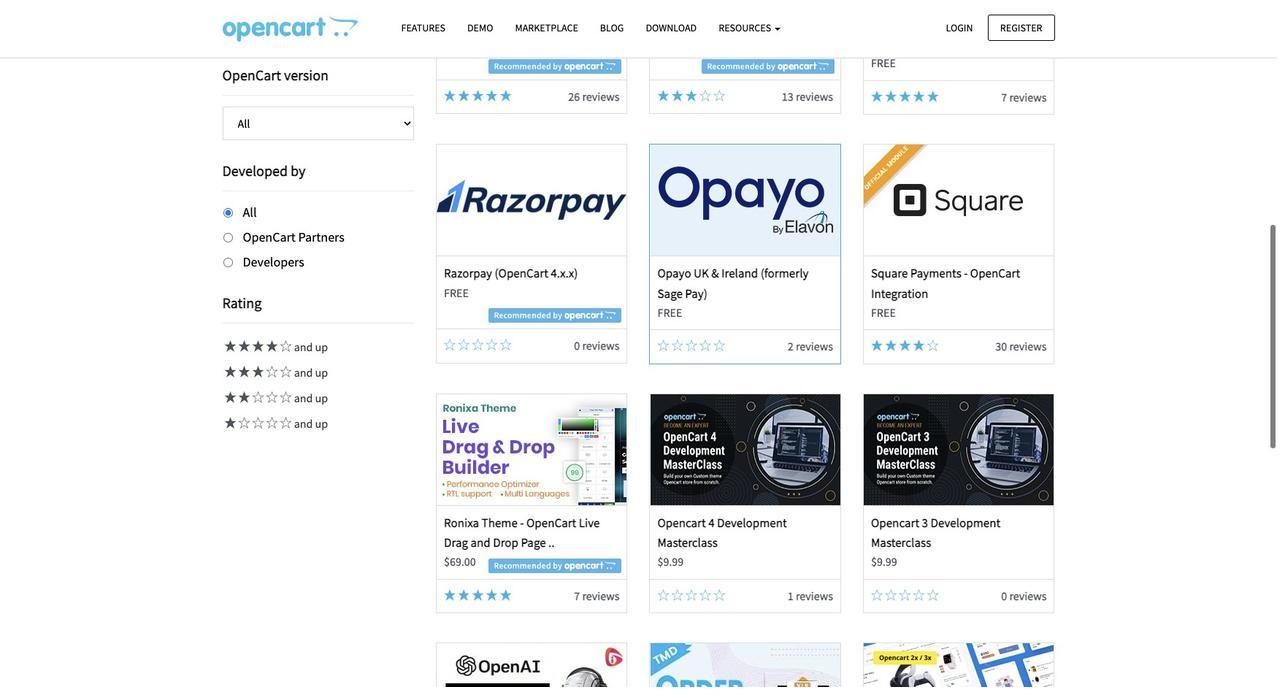 Task type: locate. For each thing, give the bounding box(es) containing it.
register link
[[988, 14, 1055, 41]]

opencart left 3
[[871, 515, 920, 531]]

reviews for ronixa theme - opencart live drag and drop page ..
[[582, 589, 620, 603]]

star light image
[[472, 90, 484, 101], [500, 90, 512, 101], [658, 90, 669, 101], [672, 90, 683, 101], [871, 90, 883, 102], [885, 90, 897, 102], [927, 90, 939, 102], [899, 340, 911, 352], [913, 340, 925, 352], [222, 341, 236, 352], [250, 366, 264, 378], [222, 392, 236, 403], [444, 589, 456, 601], [458, 589, 470, 601], [500, 589, 512, 601]]

2 opencart from the left
[[871, 515, 920, 531]]

0
[[574, 338, 580, 353], [1001, 589, 1007, 603]]

0 vertical spatial 7
[[1001, 90, 1007, 104]]

and up
[[292, 340, 328, 354], [292, 365, 328, 380], [292, 391, 328, 406], [292, 417, 328, 431]]

2 and up link from the top
[[222, 365, 328, 380]]

None radio
[[223, 208, 233, 218]]

drag
[[444, 535, 468, 551]]

flowytracking
[[871, 16, 946, 32]]

4
[[709, 515, 715, 531]]

2 reviews
[[788, 339, 833, 354]]

opencart right for
[[766, 16, 816, 32]]

1 vertical spatial 0
[[1001, 589, 1007, 603]]

0 horizontal spatial masterclass
[[658, 535, 718, 551]]

free inside square payments - opencart integration free
[[871, 305, 896, 320]]

resources
[[719, 21, 773, 34]]

1 horizontal spatial masterclass
[[871, 535, 931, 551]]

free down sage
[[658, 305, 682, 320]]

live
[[579, 515, 600, 531]]

0 horizontal spatial opencart
[[658, 515, 706, 531]]

reviews
[[582, 89, 620, 104], [796, 89, 833, 104], [1010, 90, 1047, 104], [582, 338, 620, 353], [796, 339, 833, 354], [1010, 339, 1047, 354], [582, 589, 620, 603], [796, 589, 833, 603], [1010, 589, 1047, 603]]

$9.99 inside opencart 4 development masterclass $9.99
[[658, 555, 684, 569]]

conversion
[[871, 36, 930, 52]]

square
[[871, 265, 908, 281]]

masterclass for 4
[[658, 535, 718, 551]]

2 masterclass from the left
[[871, 535, 931, 551]]

opencart
[[658, 515, 706, 531], [871, 515, 920, 531]]

fac..
[[960, 36, 983, 52]]

paypal checkout integration
[[444, 16, 590, 32]]

opencart for ronixa theme - opencart live drag and drop page .. $69.00
[[527, 515, 576, 531]]

development right 4 on the right bottom of page
[[717, 515, 787, 531]]

masterclass down 3
[[871, 535, 931, 551]]

0 vertical spatial 0 reviews
[[574, 338, 620, 353]]

and
[[294, 340, 313, 354], [294, 365, 313, 380], [294, 391, 313, 406], [294, 417, 313, 431], [471, 535, 491, 551]]

7 reviews
[[1001, 90, 1047, 104], [574, 589, 620, 603]]

opencart left 4 on the right bottom of page
[[658, 515, 706, 531]]

opencart 4 development masterclass link
[[658, 515, 787, 551]]

opencart 3 development masterclass link
[[871, 515, 1001, 551]]

marketplace
[[515, 21, 578, 34]]

1 vertical spatial -
[[964, 265, 968, 281]]

google
[[658, 16, 694, 32]]

1 opencart from the left
[[658, 515, 706, 531]]

integration left blog
[[533, 16, 590, 32]]

opencart extensions image
[[222, 15, 357, 42]]

- inside square payments - opencart integration free
[[964, 265, 968, 281]]

- right payments
[[964, 265, 968, 281]]

masterclass inside the opencart 3 development masterclass $9.99
[[871, 535, 931, 551]]

chatgpt for opencart image
[[437, 644, 627, 687]]

3
[[922, 515, 928, 531]]

0 for razorpay (opencart 4.x.x)
[[574, 338, 580, 353]]

1 horizontal spatial opencart
[[871, 515, 920, 531]]

0 horizontal spatial 0
[[574, 338, 580, 353]]

1 horizontal spatial 7 reviews
[[1001, 90, 1047, 104]]

- inside flowytracking - gtm ga4 ads conversion pixel fac.. free
[[948, 16, 952, 32]]

1 up from the top
[[315, 340, 328, 354]]

development right 3
[[931, 515, 1001, 531]]

opencart up ..
[[527, 515, 576, 531]]

0 vertical spatial -
[[948, 16, 952, 32]]

$9.99 down opencart 3 development masterclass link
[[871, 555, 897, 569]]

4 and up from the top
[[292, 417, 328, 431]]

all
[[243, 204, 257, 221]]

$9.99
[[658, 555, 684, 569], [871, 555, 897, 569]]

export orders image
[[651, 644, 840, 687]]

0 horizontal spatial 7 reviews
[[574, 589, 620, 603]]

1 horizontal spatial 7
[[1001, 90, 1007, 104]]

masterclass down 4 on the right bottom of page
[[658, 535, 718, 551]]

reviews for square payments - opencart integration
[[1010, 339, 1047, 354]]

developed by
[[222, 161, 306, 180]]

development for opencart 4 development masterclass
[[717, 515, 787, 531]]

0 reviews
[[574, 338, 620, 353], [1001, 589, 1047, 603]]

star light o image
[[700, 90, 711, 101], [714, 90, 725, 101], [444, 339, 456, 351], [472, 339, 484, 351], [658, 340, 669, 352], [714, 340, 725, 352], [927, 340, 939, 352], [278, 341, 292, 352], [250, 392, 264, 403], [278, 392, 292, 403], [236, 417, 250, 429], [250, 417, 264, 429], [264, 417, 278, 429], [278, 417, 292, 429], [658, 589, 669, 601], [672, 589, 683, 601], [686, 589, 697, 601], [700, 589, 711, 601], [714, 589, 725, 601], [885, 589, 897, 601], [927, 589, 939, 601]]

1 development from the left
[[717, 515, 787, 531]]

payments
[[911, 265, 962, 281]]

1 horizontal spatial 0 reviews
[[1001, 589, 1047, 603]]

2 development from the left
[[931, 515, 1001, 531]]

0 horizontal spatial -
[[520, 515, 524, 531]]

developers
[[243, 253, 304, 270]]

ireland
[[722, 265, 758, 281]]

opencart inside the opencart 3 development masterclass $9.99
[[871, 515, 920, 531]]

login link
[[934, 14, 986, 41]]

0 horizontal spatial integration
[[533, 16, 590, 32]]

1 vertical spatial 7
[[574, 589, 580, 603]]

30 reviews
[[996, 339, 1047, 354]]

reviews for opencart 3 development masterclass
[[1010, 589, 1047, 603]]

free
[[871, 56, 896, 70], [444, 285, 469, 300], [658, 305, 682, 320], [871, 305, 896, 320]]

opayo uk & ireland (formerly sage pay) free
[[658, 265, 809, 320]]

0 horizontal spatial development
[[717, 515, 787, 531]]

$9.99 inside the opencart 3 development masterclass $9.99
[[871, 555, 897, 569]]

0 vertical spatial integration
[[533, 16, 590, 32]]

3 and up from the top
[[292, 391, 328, 406]]

and up link
[[222, 340, 328, 354], [222, 365, 328, 380], [222, 391, 328, 406], [222, 417, 328, 431]]

pixel
[[932, 36, 957, 52]]

free inside razorpay (opencart 4.x.x) free
[[444, 285, 469, 300]]

masterclass inside opencart 4 development masterclass $9.99
[[658, 535, 718, 551]]

None radio
[[223, 233, 233, 242], [223, 258, 233, 267], [223, 233, 233, 242], [223, 258, 233, 267]]

2 horizontal spatial -
[[964, 265, 968, 281]]

1 horizontal spatial integration
[[871, 285, 929, 301]]

0 vertical spatial 0
[[574, 338, 580, 353]]

- right theme
[[520, 515, 524, 531]]

0 horizontal spatial $9.99
[[658, 555, 684, 569]]

$9.99 down opencart 4 development masterclass link
[[658, 555, 684, 569]]

blog link
[[589, 15, 635, 41]]

download link
[[635, 15, 708, 41]]

masterclass
[[658, 535, 718, 551], [871, 535, 931, 551]]

2 $9.99 from the left
[[871, 555, 897, 569]]

2 vertical spatial -
[[520, 515, 524, 531]]

opencart inside square payments - opencart integration free
[[971, 265, 1020, 281]]

13
[[782, 89, 794, 104]]

free down the razorpay
[[444, 285, 469, 300]]

opencart for square payments - opencart integration free
[[971, 265, 1020, 281]]

(opencart
[[495, 265, 548, 281]]

1 and up from the top
[[292, 340, 328, 354]]

-
[[948, 16, 952, 32], [964, 265, 968, 281], [520, 515, 524, 531]]

free down square
[[871, 305, 896, 320]]

vqmod
[[237, 23, 276, 40]]

integration down square
[[871, 285, 929, 301]]

26 reviews
[[568, 89, 620, 104]]

0 horizontal spatial 0 reviews
[[574, 338, 620, 353]]

1 horizontal spatial -
[[948, 16, 952, 32]]

opencart 4 development masterclass image
[[651, 394, 840, 505]]

theme
[[482, 515, 518, 531]]

development inside opencart 4 development masterclass $9.99
[[717, 515, 787, 531]]

opencart inside opencart 4 development masterclass $9.99
[[658, 515, 706, 531]]

1 horizontal spatial 0
[[1001, 589, 1007, 603]]

free down conversion
[[871, 56, 896, 70]]

development for opencart 3 development masterclass
[[931, 515, 1001, 531]]

1 masterclass from the left
[[658, 535, 718, 551]]

integration inside square payments - opencart integration free
[[871, 285, 929, 301]]

- inside ronixa theme - opencart live drag and drop page .. $69.00
[[520, 515, 524, 531]]

0 reviews for razorpay (opencart 4.x.x)
[[574, 338, 620, 353]]

reviews for opayo uk & ireland (formerly sage pay)
[[796, 339, 833, 354]]

7
[[1001, 90, 1007, 104], [574, 589, 580, 603]]

free inside opayo uk & ireland (formerly sage pay) free
[[658, 305, 682, 320]]

integration
[[533, 16, 590, 32], [871, 285, 929, 301]]

- left gtm
[[948, 16, 952, 32]]

checkout
[[481, 16, 530, 32]]

30
[[996, 339, 1007, 354]]

- for integration
[[964, 265, 968, 281]]

2
[[788, 339, 794, 354]]

1 $9.99 from the left
[[658, 555, 684, 569]]

paypal checkout integration link
[[444, 16, 590, 32]]

free inside flowytracking - gtm ga4 ads conversion pixel fac.. free
[[871, 56, 896, 70]]

uk
[[694, 265, 709, 281]]

opencart for opencart 4 development masterclass
[[658, 515, 706, 531]]

square payments - opencart integration free
[[871, 265, 1020, 320]]

2 and up from the top
[[292, 365, 328, 380]]

1 horizontal spatial development
[[931, 515, 1001, 531]]

opencart right payments
[[971, 265, 1020, 281]]

1 horizontal spatial $9.99
[[871, 555, 897, 569]]

0 horizontal spatial 7
[[574, 589, 580, 603]]

opayo
[[658, 265, 691, 281]]

star light o image
[[458, 339, 470, 351], [486, 339, 498, 351], [500, 339, 512, 351], [672, 340, 683, 352], [686, 340, 697, 352], [700, 340, 711, 352], [264, 366, 278, 378], [278, 366, 292, 378], [264, 392, 278, 403], [871, 589, 883, 601], [899, 589, 911, 601], [913, 589, 925, 601]]

paypal
[[444, 16, 479, 32]]

opencart
[[766, 16, 816, 32], [222, 66, 281, 84], [243, 228, 296, 245], [971, 265, 1020, 281], [527, 515, 576, 531]]

1 reviews
[[788, 589, 833, 603]]

development inside the opencart 3 development masterclass $9.99
[[931, 515, 1001, 531]]

opencart inside ronixa theme - opencart live drag and drop page .. $69.00
[[527, 515, 576, 531]]

razorpay (opencart 4.x.x) free
[[444, 265, 578, 300]]

for
[[749, 16, 764, 32]]

gtm
[[955, 16, 978, 32]]

1 vertical spatial 0 reviews
[[1001, 589, 1047, 603]]

star light image
[[444, 90, 456, 101], [458, 90, 470, 101], [486, 90, 498, 101], [686, 90, 697, 101], [899, 90, 911, 102], [913, 90, 925, 102], [871, 340, 883, 352], [885, 340, 897, 352], [236, 341, 250, 352], [250, 341, 264, 352], [264, 341, 278, 352], [222, 366, 236, 378], [236, 366, 250, 378], [236, 392, 250, 403], [222, 417, 236, 429], [472, 589, 484, 601], [486, 589, 498, 601]]

1 vertical spatial integration
[[871, 285, 929, 301]]



Task type: describe. For each thing, give the bounding box(es) containing it.
and up for 1st the and up link
[[292, 340, 328, 354]]

opencart for opencart 3 development masterclass
[[871, 515, 920, 531]]

flowytracking - gtm ga4 ads conversion pixel fac.. free
[[871, 16, 1024, 70]]

login
[[946, 21, 973, 34]]

1 and up link from the top
[[222, 340, 328, 354]]

- for live
[[520, 515, 524, 531]]

26
[[568, 89, 580, 104]]

3 up from the top
[[315, 391, 328, 406]]

opencart up developers
[[243, 228, 296, 245]]

opayo uk & ireland (formerly sage pay) image
[[651, 145, 840, 256]]

masterclass for 3
[[871, 535, 931, 551]]

razorpay (opencart 4.x.x) image
[[437, 145, 627, 256]]

3 and up link from the top
[[222, 391, 328, 406]]

opayo uk & ireland (formerly sage pay) link
[[658, 265, 809, 301]]

vqmod link
[[222, 19, 414, 45]]

features
[[401, 21, 446, 34]]

download
[[646, 21, 697, 34]]

sage
[[658, 285, 683, 301]]

pay)
[[685, 285, 708, 301]]

opencart for google shopping for opencart
[[766, 16, 816, 32]]

ronixa theme - opencart live drag and drop page .. $69.00
[[444, 515, 600, 569]]

opencart partners
[[243, 228, 345, 245]]

marketplace link
[[504, 15, 589, 41]]

4 and up link from the top
[[222, 417, 328, 431]]

and up for third the and up link
[[292, 391, 328, 406]]

square payments - opencart integration image
[[864, 145, 1054, 256]]

square payments - opencart integration link
[[871, 265, 1020, 301]]

ronixa theme - opencart live drag and drop page .. image
[[437, 394, 627, 505]]

&
[[712, 265, 719, 281]]

shopping
[[697, 16, 747, 32]]

demo
[[467, 21, 493, 34]]

1
[[788, 589, 794, 603]]

13 reviews
[[782, 89, 833, 104]]

2 up from the top
[[315, 365, 328, 380]]

google shopping for opencart
[[658, 16, 816, 32]]

version
[[284, 66, 329, 84]]

0 vertical spatial 7 reviews
[[1001, 90, 1047, 104]]

(formerly
[[761, 265, 809, 281]]

$69.00
[[444, 555, 476, 569]]

ronixa theme - opencart live drag and drop page .. link
[[444, 515, 600, 551]]

opencart 3 development masterclass image
[[864, 394, 1054, 505]]

flowytracking - gtm ga4 ads conversion pixel fac.. link
[[871, 16, 1024, 52]]

opencart 4 development masterclass $9.99
[[658, 515, 787, 569]]

and inside ronixa theme - opencart live drag and drop page .. $69.00
[[471, 535, 491, 551]]

rating
[[222, 294, 262, 312]]

opencart down "vqmod"
[[222, 66, 281, 84]]

$9.99 for opencart 3 development masterclass
[[871, 555, 897, 569]]

page
[[521, 535, 546, 551]]

4 up from the top
[[315, 417, 328, 431]]

opencart 3 development masterclass $9.99
[[871, 515, 1001, 569]]

$9.99 for opencart 4 development masterclass
[[658, 555, 684, 569]]

razorpay (opencart 4.x.x) link
[[444, 265, 578, 281]]

1 vertical spatial 7 reviews
[[574, 589, 620, 603]]

features link
[[390, 15, 456, 41]]

opencart version
[[222, 66, 329, 84]]

and up for 3rd the and up link from the bottom of the page
[[292, 365, 328, 380]]

by
[[291, 161, 306, 180]]

razorpay
[[444, 265, 492, 281]]

0 reviews for opencart 3 development masterclass
[[1001, 589, 1047, 603]]

developed
[[222, 161, 288, 180]]

reviews for razorpay (opencart 4.x.x)
[[582, 338, 620, 353]]

reviews for opencart 4 development masterclass
[[796, 589, 833, 603]]

blog
[[600, 21, 624, 34]]

ronixa
[[444, 515, 479, 531]]

..
[[549, 535, 555, 551]]

4.x.x)
[[551, 265, 578, 281]]

ads
[[1003, 16, 1024, 32]]

demo link
[[456, 15, 504, 41]]

register
[[1000, 21, 1043, 34]]

partners
[[298, 228, 345, 245]]

ga4
[[980, 16, 1001, 32]]

0 for opencart 3 development masterclass
[[1001, 589, 1007, 603]]

drop
[[493, 535, 519, 551]]

resources link
[[708, 15, 792, 41]]

google shopping for opencart link
[[658, 16, 816, 32]]

and up for first the and up link from the bottom of the page
[[292, 417, 328, 431]]

chameleon - responsive & multipurpose templa.. image
[[864, 644, 1054, 687]]



Task type: vqa. For each thing, say whether or not it's contained in the screenshot.
SEE MORE
no



